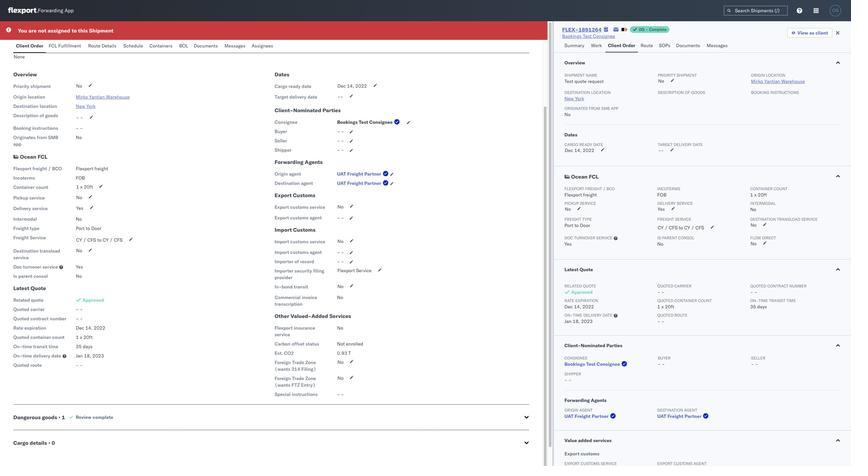 Task type: vqa. For each thing, say whether or not it's contained in the screenshot.


Task type: locate. For each thing, give the bounding box(es) containing it.
number for quoted contract number - - rate expiration dec 14, 2022
[[790, 284, 807, 289]]

1 horizontal spatial origin agent
[[565, 408, 593, 413]]

0 horizontal spatial •
[[48, 440, 50, 447]]

client-nominated parties inside button
[[565, 343, 623, 349]]

1 horizontal spatial freight service
[[658, 217, 692, 222]]

trade for ftz
[[292, 376, 304, 382]]

0 horizontal spatial ocean fcl
[[20, 154, 47, 160]]

(wants inside foreign trade zone (wants 214 filing)
[[275, 367, 290, 373]]

customs down value added services
[[581, 452, 600, 458]]

overview button
[[554, 53, 851, 73]]

new york link for originates from smb app
[[565, 96, 584, 102]]

0 horizontal spatial pickup
[[13, 195, 28, 201]]

zone for foreign trade zone (wants ftz entry)
[[305, 376, 316, 382]]

cfs
[[669, 225, 678, 231], [696, 225, 704, 231], [87, 237, 96, 243], [114, 237, 123, 243]]

0 horizontal spatial fcl
[[38, 154, 47, 160]]

1 vertical spatial cargo ready date
[[565, 142, 603, 147]]

client-nominated parties
[[275, 107, 341, 114], [565, 343, 623, 349]]

request down the name
[[588, 78, 604, 84]]

fcl fulfillment button
[[46, 40, 85, 53]]

smb inside originates from smb app
[[48, 135, 58, 141]]

no inside 'is parent consol no'
[[658, 241, 664, 247]]

container up the on-time transit time
[[30, 335, 51, 341]]

2 import from the top
[[275, 239, 289, 245]]

value
[[565, 438, 577, 444]]

2 (wants from the top
[[275, 383, 290, 389]]

ocean fcl up flexport freight / bco
[[20, 154, 47, 160]]

1 vertical spatial mirko
[[76, 94, 88, 100]]

forwarding app link
[[8, 7, 74, 14]]

originates inside originates from smb app
[[13, 135, 36, 141]]

quoted up "on-time transit time 35 days"
[[751, 284, 767, 289]]

export up export customs service
[[275, 192, 292, 199]]

request inside shipment name test quote request
[[588, 78, 604, 84]]

ocean inside button
[[571, 174, 588, 180]]

1 x 20ft
[[76, 184, 93, 190], [76, 335, 93, 341]]

0 vertical spatial shipper
[[275, 147, 292, 153]]

documents right bol button
[[194, 43, 218, 49]]

bookings test consignee link
[[562, 33, 615, 40], [565, 362, 629, 368]]

1 horizontal spatial originates
[[565, 106, 588, 111]]

contract up "on-time transit time 35 days"
[[768, 284, 789, 289]]

shipper for shipper
[[275, 147, 292, 153]]

instructions for booking instructions
[[32, 125, 58, 131]]

from for app
[[589, 106, 600, 111]]

quoted inside quoted container count 1 x 20ft
[[658, 299, 674, 304]]

shipper for shipper - -
[[565, 372, 581, 377]]

0 vertical spatial is
[[658, 236, 661, 241]]

client order
[[608, 43, 636, 49], [16, 43, 43, 49]]

messages button left assignees
[[222, 40, 249, 53]]

new york link
[[565, 96, 584, 102], [76, 103, 96, 109]]

filing)
[[301, 367, 316, 373]]

turnover down freight type port to door
[[574, 236, 595, 241]]

as
[[810, 30, 815, 36]]

os
[[833, 8, 839, 13]]

from inside originates from smb app
[[37, 135, 47, 141]]

zone up entry)
[[305, 376, 316, 382]]

buyer for buyer
[[275, 129, 287, 135]]

pickup down container count
[[13, 195, 28, 201]]

priority shipment for originates from smb app
[[658, 73, 697, 78]]

trade inside foreign trade zone (wants 214 filing)
[[292, 360, 304, 366]]

35 inside "on-time transit time 35 days"
[[751, 304, 756, 310]]

18,
[[573, 319, 580, 325], [84, 354, 91, 360]]

freight for flexport freight / bco flexport freight
[[585, 187, 602, 192]]

forwarding agents
[[275, 159, 323, 166], [565, 398, 607, 404]]

fcl fulfillment
[[49, 43, 81, 49]]

messages up overview button
[[707, 43, 728, 49]]

1 zone from the top
[[305, 360, 316, 366]]

0 vertical spatial foreign
[[275, 360, 291, 366]]

originates from smb app
[[13, 135, 58, 147]]

app inside originates from smb app no
[[611, 106, 619, 111]]

originates
[[565, 106, 588, 111], [13, 135, 36, 141]]

1 horizontal spatial number
[[790, 284, 807, 289]]

view
[[798, 30, 808, 36]]

0 horizontal spatial client order button
[[13, 40, 46, 53]]

--
[[338, 94, 343, 100], [658, 148, 664, 154]]

transit for in-bond transit
[[294, 284, 308, 290]]

route down dg
[[641, 43, 653, 49]]

2 customs from the top
[[293, 227, 316, 233]]

doc turnover service
[[565, 236, 613, 241], [13, 264, 58, 270]]

dates
[[275, 71, 289, 78], [565, 132, 578, 138]]

foreign for foreign trade zone (wants 214 filing)
[[275, 360, 291, 366]]

20ft up intermodal no
[[758, 192, 767, 198]]

documents up overview button
[[676, 43, 700, 49]]

quoted down quoted carrier - -
[[658, 299, 674, 304]]

1 horizontal spatial app
[[611, 106, 619, 111]]

1 vertical spatial overview
[[13, 71, 37, 78]]

quoted inside quoted route - -
[[658, 313, 674, 318]]

mirko yantian warehouse link up the new york
[[76, 94, 130, 100]]

export for export customs agent
[[275, 215, 289, 221]]

1 horizontal spatial transload
[[777, 217, 801, 222]]

export customs agent
[[275, 215, 322, 221]]

intermodal for intermodal no
[[751, 201, 776, 206]]

transload inside destination transload service
[[40, 248, 60, 254]]

approved
[[571, 290, 593, 296], [82, 298, 104, 304]]

contract for quoted contract number
[[30, 316, 49, 322]]

dangerous goods • 1
[[13, 415, 65, 421]]

uat freight partner link
[[337, 171, 390, 178], [337, 180, 390, 187], [565, 414, 618, 420], [658, 414, 710, 420]]

1 horizontal spatial turnover
[[574, 236, 595, 241]]

shipment
[[677, 73, 697, 78], [30, 83, 51, 89]]

location down origin location
[[40, 103, 57, 109]]

2 zone from the top
[[305, 376, 316, 382]]

transit inside "on-time transit time 35 days"
[[769, 299, 786, 304]]

seller for seller - -
[[751, 356, 766, 361]]

dec 14, 2022
[[338, 83, 367, 89], [565, 148, 595, 154], [76, 326, 105, 332]]

complete
[[93, 415, 113, 421]]

1 up quoted route - -
[[658, 304, 661, 310]]

client order button right work
[[606, 40, 638, 53]]

delivery
[[658, 201, 676, 206], [13, 206, 31, 212]]

status
[[306, 342, 319, 348]]

on-time transit time 35 days
[[751, 299, 796, 310]]

intermodal no
[[751, 201, 776, 213]]

1 horizontal spatial fcl
[[49, 43, 57, 49]]

count down the latest quote 'button'
[[698, 299, 712, 304]]

value added services
[[565, 438, 612, 444]]

container
[[675, 299, 697, 304], [30, 335, 51, 341]]

quoted for quoted container count 1 x 20ft
[[658, 299, 674, 304]]

door
[[580, 223, 590, 229], [91, 226, 101, 232]]

cy / cfs to cy / cfs up 'is parent consol no' at the right
[[658, 225, 704, 231]]

1 vertical spatial bco
[[607, 187, 615, 192]]

route for quoted route - -
[[675, 313, 688, 318]]

0 vertical spatial of
[[685, 90, 690, 95]]

0 horizontal spatial dec 14, 2022
[[76, 326, 105, 332]]

yantian inside origin location mirko yantian warehouse
[[765, 78, 780, 84]]

1 horizontal spatial consol
[[678, 236, 695, 241]]

0 horizontal spatial cargo
[[13, 440, 28, 447]]

1 horizontal spatial mirko
[[751, 78, 763, 84]]

flexport for flexport service
[[338, 268, 355, 274]]

1 vertical spatial originates
[[13, 135, 36, 141]]

1 vertical spatial parties
[[607, 343, 623, 349]]

0 horizontal spatial client order
[[16, 43, 43, 49]]

priority shipment
[[658, 73, 697, 78], [13, 83, 51, 89]]

days inside "on-time transit time 35 days"
[[757, 304, 767, 310]]

york up originates from smb app no
[[575, 96, 584, 102]]

quoted up rate expiration
[[13, 307, 29, 313]]

(wants
[[275, 367, 290, 373], [275, 383, 290, 389]]

0 vertical spatial target delivery date
[[275, 94, 317, 100]]

latest inside 'button'
[[565, 267, 579, 273]]

name
[[586, 73, 598, 78]]

0 horizontal spatial expiration
[[24, 326, 46, 332]]

quoted for quoted route - -
[[658, 313, 674, 318]]

1 vertical spatial destination agent
[[658, 408, 697, 413]]

originates for originates from smb app no
[[565, 106, 588, 111]]

carrier up quoted contract number
[[30, 307, 45, 313]]

2 trade from the top
[[292, 376, 304, 382]]

from for app
[[37, 135, 47, 141]]

smb down booking instructions
[[48, 135, 58, 141]]

import
[[275, 227, 292, 233], [275, 239, 289, 245], [275, 250, 289, 256]]

delivery service down incoterms fob
[[658, 201, 693, 206]]

1 vertical spatial forwarding agents
[[565, 398, 607, 404]]

other valued-added services
[[275, 313, 351, 320]]

1 vertical spatial ocean
[[571, 174, 588, 180]]

parties inside client-nominated parties button
[[607, 343, 623, 349]]

2 horizontal spatial forwarding
[[565, 398, 590, 404]]

cargo ready date
[[275, 83, 312, 89], [565, 142, 603, 147]]

flexport inside the flexport insurance service
[[275, 326, 293, 332]]

0 horizontal spatial new
[[76, 103, 85, 109]]

1 (wants from the top
[[275, 367, 290, 373]]

1 vertical spatial import
[[275, 239, 289, 245]]

• left review
[[58, 415, 60, 421]]

originates down destination location new york
[[565, 106, 588, 111]]

ocean fcl up flexport freight / bco flexport freight
[[571, 174, 599, 180]]

client up the none
[[16, 43, 29, 49]]

1 horizontal spatial related quote
[[565, 284, 596, 289]]

originates inside originates from smb app no
[[565, 106, 588, 111]]

quote inside shipment name test quote request
[[575, 78, 587, 84]]

0 horizontal spatial origin agent
[[275, 171, 301, 177]]

trade for 214
[[292, 360, 304, 366]]

priority shipment for originates from smb app
[[13, 83, 51, 89]]

invoice
[[302, 295, 317, 301]]

consol inside 'is parent consol no'
[[678, 236, 695, 241]]

0 horizontal spatial of
[[40, 113, 44, 119]]

0 vertical spatial related
[[565, 284, 582, 289]]

35
[[751, 304, 756, 310], [76, 344, 82, 350]]

1 import from the top
[[275, 227, 292, 233]]

1 horizontal spatial doc turnover service
[[565, 236, 613, 241]]

zone inside foreign trade zone (wants ftz entry)
[[305, 376, 316, 382]]

is inside 'is parent consol no'
[[658, 236, 661, 241]]

export for export customs
[[565, 452, 580, 458]]

export customs
[[275, 192, 316, 199]]

documents button right bol
[[191, 40, 222, 53]]

1 horizontal spatial cy / cfs to cy / cfs
[[658, 225, 704, 231]]

1 horizontal spatial messages button
[[704, 40, 732, 53]]

0 vertical spatial jan 18, 2023
[[565, 319, 593, 325]]

number for quoted contract number
[[50, 316, 66, 322]]

2023
[[581, 319, 593, 325], [92, 354, 104, 360]]

2022
[[356, 83, 367, 89], [583, 148, 595, 154], [583, 304, 594, 310], [94, 326, 105, 332]]

location up destination location
[[28, 94, 45, 100]]

1 vertical spatial approved
[[82, 298, 104, 304]]

route down quoted container count 1 x 20ft
[[675, 313, 688, 318]]

1 trade from the top
[[292, 360, 304, 366]]

est. co2
[[275, 351, 294, 357]]

origin up booking
[[751, 73, 765, 78]]

goods right dangerous
[[42, 415, 57, 421]]

1 horizontal spatial 35
[[751, 304, 756, 310]]

documents button
[[674, 40, 704, 53], [191, 40, 222, 53]]

mirko yantian warehouse link for originates from smb app
[[751, 78, 805, 84]]

0 horizontal spatial transit
[[33, 344, 47, 350]]

quoted carrier
[[13, 307, 45, 313]]

mirko yantian warehouse link
[[751, 78, 805, 84], [76, 94, 130, 100]]

1 x 20ft down flexport freight
[[76, 184, 93, 190]]

door inside freight type port to door
[[580, 223, 590, 229]]

1 vertical spatial on-time delivery date
[[13, 354, 61, 360]]

trade inside foreign trade zone (wants ftz entry)
[[292, 376, 304, 382]]

1 vertical spatial forwarding
[[275, 159, 304, 166]]

destination inside destination location new york
[[565, 90, 590, 95]]

• for goods
[[58, 415, 60, 421]]

from down booking instructions
[[37, 135, 47, 141]]

location for origin location
[[28, 94, 45, 100]]

customs for export customs agent
[[290, 215, 309, 221]]

flexport. image
[[8, 7, 38, 14]]

0 vertical spatial forwarding
[[38, 7, 63, 14]]

2 importer from the top
[[275, 268, 294, 274]]

1 horizontal spatial from
[[589, 106, 600, 111]]

time
[[759, 299, 768, 304], [787, 299, 796, 304], [573, 313, 583, 318], [22, 344, 32, 350], [49, 344, 58, 350], [22, 354, 32, 360]]

contract inside the quoted contract number - - rate expiration dec 14, 2022
[[768, 284, 789, 289]]

0 vertical spatial overview
[[565, 60, 585, 66]]

priority
[[658, 73, 676, 78], [13, 83, 29, 89]]

location inside destination location new york
[[591, 90, 611, 95]]

fob inside incoterms fob
[[658, 192, 667, 198]]

0 vertical spatial related quote
[[565, 284, 596, 289]]

instructions for special instructions
[[292, 392, 318, 398]]

latest
[[565, 267, 579, 273], [13, 285, 29, 292]]

location inside origin location mirko yantian warehouse
[[766, 73, 786, 78]]

new down the mirko yantian warehouse
[[76, 103, 85, 109]]

export down the "value"
[[565, 452, 580, 458]]

1 horizontal spatial nominated
[[581, 343, 606, 349]]

shipment name test quote request
[[565, 73, 604, 84]]

1 horizontal spatial warehouse
[[782, 78, 805, 84]]

shipment up the none
[[14, 45, 31, 50]]

other
[[275, 313, 289, 320]]

export down export customs at the left of the page
[[275, 205, 289, 211]]

count inside quoted container count 1 x 20ft
[[698, 299, 712, 304]]

1 horizontal spatial on-time delivery date
[[565, 313, 613, 318]]

ocean up flexport freight / bco flexport freight
[[571, 174, 588, 180]]

destination transload service up is parent consol
[[13, 248, 60, 261]]

export up import customs
[[275, 215, 289, 221]]

1 horizontal spatial container
[[751, 187, 773, 192]]

trade up 214
[[292, 360, 304, 366]]

importer inside importer security filing provider
[[275, 268, 294, 274]]

incoterms for incoterms
[[13, 175, 35, 181]]

pickup service down flexport freight / bco flexport freight
[[565, 201, 596, 206]]

fob
[[76, 175, 85, 181], [658, 192, 667, 198]]

doc turnover service up is parent consol
[[13, 264, 58, 270]]

count up intermodal no
[[774, 187, 788, 192]]

0 vertical spatial transit
[[294, 284, 308, 290]]

quoted up quoted container count 1 x 20ft
[[658, 284, 674, 289]]

priority shipment down the sops button in the right top of the page
[[658, 73, 697, 78]]

delivery up freight type
[[13, 206, 31, 212]]

overview
[[565, 60, 585, 66], [13, 71, 37, 78]]

1 horizontal spatial contract
[[768, 284, 789, 289]]

doc down freight type port to door
[[565, 236, 573, 241]]

client right work button
[[608, 43, 622, 49]]

goods down overview button
[[691, 90, 706, 95]]

test
[[14, 31, 29, 41], [583, 33, 592, 39], [565, 78, 574, 84], [359, 119, 368, 125], [586, 362, 596, 368]]

number up "on-time transit time 35 days"
[[790, 284, 807, 289]]

order left route button
[[623, 43, 636, 49]]

delivery down incoterms fob
[[658, 201, 676, 206]]

bco inside flexport freight / bco flexport freight
[[607, 187, 615, 192]]

origin inside origin location mirko yantian warehouse
[[751, 73, 765, 78]]

ocean fcl
[[20, 154, 47, 160], [571, 174, 599, 180]]

0 vertical spatial consol
[[678, 236, 695, 241]]

expiration
[[576, 299, 599, 304], [24, 326, 46, 332]]

1 inside quoted container count 1 x 20ft
[[658, 304, 661, 310]]

count down flexport freight / bco
[[36, 185, 48, 191]]

0 vertical spatial import
[[275, 227, 292, 233]]

1 horizontal spatial ocean fcl
[[571, 174, 599, 180]]

1 vertical spatial new
[[76, 103, 85, 109]]

order down test quote request
[[31, 43, 43, 49]]

0 vertical spatial target
[[275, 94, 288, 100]]

shipment inside shipment name test quote request
[[565, 73, 585, 78]]

destination transload service up direct
[[751, 217, 818, 222]]

type inside freight type port to door
[[582, 217, 592, 222]]

x up 35 days
[[80, 335, 82, 341]]

fcl down test quote request
[[49, 43, 57, 49]]

pickup service down container count
[[13, 195, 45, 201]]

foreign inside foreign trade zone (wants ftz entry)
[[275, 376, 291, 382]]

1 vertical spatial is
[[13, 274, 17, 280]]

quoted inside quoted carrier - -
[[658, 284, 674, 289]]

zone inside foreign trade zone (wants 214 filing)
[[305, 360, 316, 366]]

mirko yantian warehouse link up booking instructions on the right of the page
[[751, 78, 805, 84]]

goods down destination location
[[45, 113, 58, 119]]

(wants up special
[[275, 383, 290, 389]]

1 vertical spatial transload
[[40, 248, 60, 254]]

1891264
[[579, 26, 602, 33]]

app
[[65, 7, 74, 14], [611, 106, 619, 111]]

dangerous
[[13, 415, 41, 421]]

entry)
[[301, 383, 316, 389]]

description
[[658, 90, 684, 95], [13, 113, 38, 119]]

0 vertical spatial ocean
[[20, 154, 36, 160]]

1 foreign from the top
[[275, 360, 291, 366]]

quoted down rate expiration
[[13, 335, 29, 341]]

3 import from the top
[[275, 250, 289, 256]]

from inside originates from smb app no
[[589, 106, 600, 111]]

0 horizontal spatial carrier
[[30, 307, 45, 313]]

import for import customs service
[[275, 239, 289, 245]]

service inside the flexport insurance service
[[275, 332, 290, 338]]

transit
[[294, 284, 308, 290], [769, 299, 786, 304], [33, 344, 47, 350]]

bco for flexport freight / bco
[[52, 166, 62, 172]]

quoted inside the quoted contract number - - rate expiration dec 14, 2022
[[751, 284, 767, 289]]

ocean up flexport freight / bco
[[20, 154, 36, 160]]

delivery service
[[658, 201, 693, 206], [13, 206, 48, 212]]

is for is parent consol
[[13, 274, 17, 280]]

no inside intermodal no
[[751, 207, 757, 213]]

carrier inside quoted carrier - -
[[675, 284, 692, 289]]

latest quote inside 'button'
[[565, 267, 593, 273]]

flexport freight / bco
[[13, 166, 62, 172]]

export for export customs
[[275, 192, 292, 199]]

foreign trade zone (wants 214 filing)
[[275, 360, 316, 373]]

carrier for quoted carrier - -
[[675, 284, 692, 289]]

zone up filing)
[[305, 360, 316, 366]]

quoted for quoted contract number
[[13, 316, 29, 322]]

order for the right client order button
[[623, 43, 636, 49]]

0 horizontal spatial route
[[88, 43, 100, 49]]

container for container count
[[13, 185, 35, 191]]

priority for originates from smb app
[[658, 73, 676, 78]]

origin up export customs at the left of the page
[[275, 171, 288, 177]]

flexport for flexport insurance service
[[275, 326, 293, 332]]

customs for import customs
[[293, 227, 316, 233]]

2 foreign from the top
[[275, 376, 291, 382]]

freight for flexport freight
[[94, 166, 108, 172]]

bookings test consignee link up work
[[562, 33, 615, 40]]

client-nominated parties button
[[554, 336, 851, 356]]

parent inside 'is parent consol no'
[[662, 236, 677, 241]]

from down destination location new york
[[589, 106, 600, 111]]

export customs
[[565, 452, 600, 458]]

14,
[[347, 83, 354, 89], [575, 148, 582, 154], [574, 304, 581, 310], [85, 326, 93, 332]]

1 vertical spatial latest
[[13, 285, 29, 292]]

mirko inside origin location mirko yantian warehouse
[[751, 78, 763, 84]]

20ft up 35 days
[[83, 335, 93, 341]]

0 vertical spatial ocean fcl
[[20, 154, 47, 160]]

doc up is parent consol
[[13, 264, 22, 270]]

customs for import customs service
[[290, 239, 309, 245]]

destination location
[[13, 103, 57, 109]]

• left 0
[[48, 440, 50, 447]]

service inside destination transload service
[[13, 255, 29, 261]]

location down the name
[[591, 90, 611, 95]]

t
[[349, 351, 351, 357]]

0 vertical spatial new york link
[[565, 96, 584, 102]]

messages button up overview button
[[704, 40, 732, 53]]

new york link for originates from smb app
[[76, 103, 96, 109]]

request up fulfillment
[[54, 31, 82, 41]]

test inside shipment name test quote request
[[565, 78, 574, 84]]

1 vertical spatial ready
[[580, 142, 592, 147]]

foreign inside foreign trade zone (wants 214 filing)
[[275, 360, 291, 366]]

foreign
[[275, 360, 291, 366], [275, 376, 291, 382]]

2 horizontal spatial cargo
[[565, 142, 579, 147]]

shipment for originates from smb app
[[30, 83, 51, 89]]

flexport
[[13, 166, 31, 172], [76, 166, 93, 172], [565, 187, 584, 192], [565, 192, 582, 198], [338, 268, 355, 274], [275, 326, 293, 332]]

transload
[[777, 217, 801, 222], [40, 248, 60, 254]]

is parent consol no
[[658, 236, 695, 247]]

origin location
[[13, 94, 45, 100]]

0 horizontal spatial seller
[[275, 138, 287, 144]]

0 vertical spatial quote
[[580, 267, 593, 273]]

fcl up flexport freight / bco
[[38, 154, 47, 160]]

freight service up 'is parent consol no' at the right
[[658, 217, 692, 222]]

container inside container count 1 x 20ft
[[751, 187, 773, 192]]

not
[[337, 342, 345, 348]]

2 horizontal spatial fcl
[[589, 174, 599, 180]]

doc turnover service down freight type port to door
[[565, 236, 613, 241]]

0 horizontal spatial 2023
[[92, 354, 104, 360]]

incoterms for incoterms fob
[[658, 187, 681, 192]]

0 horizontal spatial client-nominated parties
[[275, 107, 341, 114]]

import for import customs agent
[[275, 250, 289, 256]]

smb for originates from smb app no
[[601, 106, 610, 111]]

contract for quoted contract number - - rate expiration dec 14, 2022
[[768, 284, 789, 289]]

quoted down quoted container count 1 x 20ft
[[658, 313, 674, 318]]

port inside freight type port to door
[[565, 223, 574, 229]]

ocean
[[20, 154, 36, 160], [571, 174, 588, 180]]

0 vertical spatial app
[[65, 7, 74, 14]]

overview down summary button
[[565, 60, 585, 66]]

0 vertical spatial new
[[565, 96, 574, 102]]

quoted for quoted carrier - -
[[658, 284, 674, 289]]

quote inside 'button'
[[580, 267, 593, 273]]

pickup up freight type port to door
[[565, 201, 579, 206]]

priority for originates from smb app
[[13, 83, 29, 89]]

1 customs from the top
[[293, 192, 316, 199]]

york down the mirko yantian warehouse
[[86, 103, 96, 109]]

new york link up originates from smb app no
[[565, 96, 584, 102]]

foreign down est. co2
[[275, 360, 291, 366]]

bco
[[52, 166, 62, 172], [607, 187, 615, 192]]

smb inside originates from smb app no
[[601, 106, 610, 111]]

1 vertical spatial incoterms
[[658, 187, 681, 192]]

flexport for flexport freight / bco flexport freight
[[565, 187, 584, 192]]

number inside the quoted contract number - - rate expiration dec 14, 2022
[[790, 284, 807, 289]]

instructions down entry)
[[292, 392, 318, 398]]

1 importer from the top
[[275, 259, 294, 265]]

0 vertical spatial route
[[675, 313, 688, 318]]

freight service down freight type
[[13, 235, 46, 241]]

documents button up overview button
[[674, 40, 704, 53]]

35 days
[[76, 344, 93, 350]]

1 vertical spatial of
[[40, 113, 44, 119]]

2 vertical spatial transit
[[33, 344, 47, 350]]

(wants inside foreign trade zone (wants ftz entry)
[[275, 383, 290, 389]]

1 horizontal spatial dec 14, 2022
[[338, 83, 367, 89]]

route inside quoted route - -
[[675, 313, 688, 318]]

0 vertical spatial latest quote
[[565, 267, 593, 273]]

cy
[[658, 225, 664, 231], [685, 225, 690, 231], [76, 237, 82, 243], [103, 237, 109, 243]]

shipment up route details
[[89, 27, 114, 34]]

client order right work button
[[608, 43, 636, 49]]

container inside quoted container count 1 x 20ft
[[675, 299, 697, 304]]

priority shipment up origin location
[[13, 83, 51, 89]]

x up quoted route - -
[[662, 304, 664, 310]]

0 vertical spatial number
[[790, 284, 807, 289]]

flex-1891264
[[562, 26, 602, 33]]

not
[[38, 27, 46, 34]]

order for the left client order button
[[31, 43, 43, 49]]



Task type: describe. For each thing, give the bounding box(es) containing it.
shipment for shipment tags
[[14, 45, 31, 50]]

0 vertical spatial destination agent
[[275, 181, 313, 187]]

shipment for shipment name test quote request
[[565, 73, 585, 78]]

commercial invoice transcription
[[275, 295, 317, 308]]

york inside destination location new york
[[575, 96, 584, 102]]

view as client
[[798, 30, 828, 36]]

0 vertical spatial service
[[675, 217, 692, 222]]

on- inside "on-time transit time 35 days"
[[751, 299, 759, 304]]

x inside container count 1 x 20ft
[[755, 192, 757, 198]]

0.93 t
[[337, 351, 351, 357]]

services
[[330, 313, 351, 320]]

provider
[[275, 275, 293, 281]]

1 vertical spatial goods
[[45, 113, 58, 119]]

2 horizontal spatial of
[[685, 90, 690, 95]]

0 vertical spatial jan
[[565, 319, 572, 325]]

1 horizontal spatial pickup service
[[565, 201, 596, 206]]

assignees
[[252, 43, 273, 49]]

flexport insurance service
[[275, 326, 315, 338]]

freight type
[[13, 226, 39, 232]]

x down flexport freight
[[80, 184, 83, 190]]

quoted for quoted container count
[[13, 335, 29, 341]]

1 vertical spatial bookings test consignee
[[337, 119, 393, 125]]

quoted for quoted contract number - - rate expiration dec 14, 2022
[[751, 284, 767, 289]]

location for destination location
[[40, 103, 57, 109]]

0 vertical spatial bookings test consignee
[[562, 33, 615, 39]]

• for details
[[48, 440, 50, 447]]

customs for import customs agent
[[290, 250, 309, 256]]

is for is parent consol no
[[658, 236, 661, 241]]

2022 inside the quoted contract number - - rate expiration dec 14, 2022
[[583, 304, 594, 310]]

0 vertical spatial cargo ready date
[[275, 83, 312, 89]]

buyer - -
[[658, 356, 671, 368]]

0 horizontal spatial agents
[[305, 159, 323, 166]]

parent for is parent consol
[[18, 274, 32, 280]]

originates for originates from smb app
[[13, 135, 36, 141]]

0 horizontal spatial delivery service
[[13, 206, 48, 212]]

origin up the "value"
[[565, 408, 579, 413]]

0 horizontal spatial related
[[13, 298, 30, 304]]

schedule
[[123, 43, 143, 49]]

0 horizontal spatial pickup service
[[13, 195, 45, 201]]

0 horizontal spatial quote
[[31, 285, 46, 292]]

none
[[14, 54, 25, 60]]

to inside freight type port to door
[[575, 223, 579, 229]]

0 vertical spatial on-time delivery date
[[565, 313, 613, 318]]

freight type port to door
[[565, 217, 592, 229]]

container count 1 x 20ft
[[751, 187, 788, 198]]

0 horizontal spatial nominated
[[293, 107, 321, 114]]

1 horizontal spatial ready
[[580, 142, 592, 147]]

consol for is parent consol
[[34, 274, 48, 280]]

direct
[[762, 236, 776, 241]]

1 horizontal spatial cargo ready date
[[565, 142, 603, 147]]

1 down flexport freight
[[76, 184, 79, 190]]

0 horizontal spatial --
[[338, 94, 343, 100]]

1 horizontal spatial forwarding
[[275, 159, 304, 166]]

summary
[[565, 43, 585, 49]]

2 vertical spatial bookings
[[565, 362, 585, 368]]

0 horizontal spatial 35
[[76, 344, 82, 350]]

0 vertical spatial bookings
[[562, 33, 582, 39]]

flexport for flexport freight
[[76, 166, 93, 172]]

0 horizontal spatial dates
[[275, 71, 289, 78]]

0 horizontal spatial target delivery date
[[275, 94, 317, 100]]

assigned
[[48, 27, 70, 34]]

1 horizontal spatial forwarding agents
[[565, 398, 607, 404]]

added
[[578, 438, 592, 444]]

0 horizontal spatial yantian
[[89, 94, 105, 100]]

1 vertical spatial turnover
[[23, 264, 41, 270]]

incoterms fob
[[658, 187, 681, 198]]

importer for importer security filing provider
[[275, 268, 294, 274]]

assignees button
[[249, 40, 277, 53]]

flexport freight
[[76, 166, 108, 172]]

dg - complete
[[639, 27, 667, 32]]

0 horizontal spatial target
[[275, 94, 288, 100]]

0 vertical spatial cargo
[[275, 83, 287, 89]]

1 horizontal spatial delivery
[[658, 201, 676, 206]]

0 horizontal spatial ready
[[289, 83, 301, 89]]

1 vertical spatial 1 x 20ft
[[76, 335, 93, 341]]

import customs
[[275, 227, 316, 233]]

0 horizontal spatial client
[[16, 43, 29, 49]]

overview inside button
[[565, 60, 585, 66]]

14, inside the quoted contract number - - rate expiration dec 14, 2022
[[574, 304, 581, 310]]

carrier for quoted carrier
[[30, 307, 45, 313]]

new inside destination location new york
[[565, 96, 574, 102]]

filing
[[313, 268, 324, 274]]

0 vertical spatial 1 x 20ft
[[76, 184, 93, 190]]

0 horizontal spatial fob
[[76, 175, 85, 181]]

0 horizontal spatial mirko
[[76, 94, 88, 100]]

are
[[28, 27, 37, 34]]

origin location mirko yantian warehouse
[[751, 73, 805, 84]]

2 vertical spatial goods
[[42, 415, 57, 421]]

rate expiration
[[13, 326, 46, 332]]

container for container count 1 x 20ft
[[751, 187, 773, 192]]

services
[[593, 438, 612, 444]]

customs for export customs
[[581, 452, 600, 458]]

valued-
[[291, 313, 312, 320]]

customs for export customs
[[293, 192, 316, 199]]

20ft inside quoted container count 1 x 20ft
[[665, 304, 674, 310]]

0 horizontal spatial documents button
[[191, 40, 222, 53]]

nominated inside button
[[581, 343, 606, 349]]

container count
[[13, 185, 48, 191]]

ocean fcl inside button
[[571, 174, 599, 180]]

type for freight type
[[30, 226, 39, 232]]

on-time transit time
[[13, 344, 58, 350]]

containers button
[[147, 40, 177, 53]]

parent for is parent consol no
[[662, 236, 677, 241]]

1 horizontal spatial messages
[[707, 43, 728, 49]]

1 horizontal spatial jan 18, 2023
[[565, 319, 593, 325]]

flex-1891264 link
[[562, 26, 602, 33]]

0 vertical spatial goods
[[691, 90, 706, 95]]

importer for importer of record
[[275, 259, 294, 265]]

1 vertical spatial dates
[[565, 132, 578, 138]]

0 vertical spatial bookings test consignee link
[[562, 33, 615, 40]]

freight for flexport freight / bco
[[32, 166, 47, 172]]

intermodal for intermodal
[[13, 217, 37, 222]]

flexport for flexport freight / bco
[[13, 166, 31, 172]]

1 up 35 days
[[76, 335, 79, 341]]

count up the on-time transit time
[[52, 335, 65, 341]]

co2
[[284, 351, 294, 357]]

count inside container count 1 x 20ft
[[774, 187, 788, 192]]

originates from smb app no
[[565, 106, 619, 118]]

0 horizontal spatial description of goods
[[13, 113, 58, 119]]

destination inside destination transload service
[[13, 248, 38, 254]]

buyer for buyer - -
[[658, 356, 671, 361]]

special
[[275, 392, 291, 398]]

container for quoted container count
[[30, 335, 51, 341]]

container for quoted container count 1 x 20ft
[[675, 299, 697, 304]]

tags
[[32, 45, 41, 50]]

os button
[[828, 3, 843, 18]]

import for import customs
[[275, 227, 292, 233]]

1 inside container count 1 x 20ft
[[751, 192, 753, 198]]

zone for foreign trade zone (wants 214 filing)
[[305, 360, 316, 366]]

dg
[[639, 27, 645, 32]]

documents for the left documents button
[[194, 43, 218, 49]]

x inside quoted container count 1 x 20ft
[[662, 304, 664, 310]]

bond
[[282, 284, 293, 290]]

1 vertical spatial origin agent
[[565, 408, 593, 413]]

quoted route - -
[[658, 313, 688, 325]]

1 left review
[[62, 415, 65, 421]]

client- inside button
[[565, 343, 581, 349]]

rate inside the quoted contract number - - rate expiration dec 14, 2022
[[565, 299, 574, 304]]

1 vertical spatial jan
[[76, 354, 83, 360]]

1 horizontal spatial 18,
[[573, 319, 580, 325]]

smb for originates from smb app
[[48, 135, 58, 141]]

1 vertical spatial freight service
[[13, 235, 46, 241]]

port to door
[[76, 226, 101, 232]]

quoted container count
[[13, 335, 65, 341]]

route for route
[[641, 43, 653, 49]]

location for destination location new york
[[591, 90, 611, 95]]

freight inside freight type port to door
[[565, 217, 581, 222]]

export for export customs service
[[275, 205, 289, 211]]

0 vertical spatial cy / cfs to cy / cfs
[[658, 225, 704, 231]]

added
[[312, 313, 328, 320]]

0 horizontal spatial delivery
[[13, 206, 31, 212]]

/ inside flexport freight / bco flexport freight
[[603, 187, 606, 192]]

20ft down flexport freight
[[84, 184, 93, 190]]

dec inside the quoted contract number - - rate expiration dec 14, 2022
[[565, 304, 573, 310]]

sops button
[[657, 40, 674, 53]]

not enrolled
[[337, 342, 363, 348]]

flow
[[751, 236, 761, 241]]

importer security filing provider
[[275, 268, 324, 281]]

quoted carrier - -
[[658, 284, 692, 296]]

1 vertical spatial cargo
[[565, 142, 579, 147]]

(wants for foreign trade zone (wants ftz entry)
[[275, 383, 290, 389]]

1 horizontal spatial --
[[658, 148, 664, 154]]

0 vertical spatial description of goods
[[658, 90, 706, 95]]

(wants for foreign trade zone (wants 214 filing)
[[275, 367, 290, 373]]

customs for export customs service
[[290, 205, 309, 211]]

1 vertical spatial target delivery date
[[658, 142, 703, 147]]

0 horizontal spatial approved
[[82, 298, 104, 304]]

route details button
[[85, 40, 121, 53]]

transit for on-time transit time 35 days
[[769, 299, 786, 304]]

0 vertical spatial shipment
[[89, 27, 114, 34]]

summary button
[[562, 40, 589, 53]]

view as client button
[[787, 28, 833, 38]]

flow direct
[[751, 236, 776, 241]]

2 vertical spatial bookings test consignee
[[565, 362, 620, 368]]

route for quoted route
[[30, 363, 42, 369]]

2 vertical spatial dec 14, 2022
[[76, 326, 105, 332]]

shipment for originates from smb app
[[677, 73, 697, 78]]

quoted contract number - - rate expiration dec 14, 2022
[[565, 284, 807, 310]]

2 vertical spatial fcl
[[589, 174, 599, 180]]

0 vertical spatial client-nominated parties
[[275, 107, 341, 114]]

0 horizontal spatial 18,
[[84, 354, 91, 360]]

0 horizontal spatial app
[[65, 7, 74, 14]]

0 horizontal spatial cy / cfs to cy / cfs
[[76, 237, 123, 243]]

0 horizontal spatial door
[[91, 226, 101, 232]]

expiration inside the quoted contract number - - rate expiration dec 14, 2022
[[576, 299, 599, 304]]

enrolled
[[346, 342, 363, 348]]

0 vertical spatial 2023
[[581, 319, 593, 325]]

is parent consol
[[13, 274, 48, 280]]

import customs service
[[275, 239, 325, 245]]

seller for seller
[[275, 138, 287, 144]]

1 horizontal spatial of
[[295, 259, 299, 265]]

commercial
[[275, 295, 301, 301]]

origin up destination location
[[13, 94, 27, 100]]

0 horizontal spatial port
[[76, 226, 85, 232]]

quoted container count 1 x 20ft
[[658, 299, 712, 310]]

0 horizontal spatial rate
[[13, 326, 23, 332]]

import customs agent
[[275, 250, 322, 256]]

20ft inside container count 1 x 20ft
[[758, 192, 767, 198]]

1 vertical spatial expiration
[[24, 326, 46, 332]]

work
[[591, 43, 602, 49]]

type for freight type port to door
[[582, 217, 592, 222]]

1 horizontal spatial delivery service
[[658, 201, 693, 206]]

details
[[102, 43, 117, 49]]

2 vertical spatial forwarding
[[565, 398, 590, 404]]

shipper - -
[[565, 372, 581, 384]]

no inside originates from smb app no
[[565, 112, 571, 118]]

flex-
[[562, 26, 579, 33]]

0 horizontal spatial forwarding
[[38, 7, 63, 14]]

warehouse inside origin location mirko yantian warehouse
[[782, 78, 805, 84]]

2 vertical spatial service
[[356, 268, 372, 274]]

1 vertical spatial service
[[30, 235, 46, 241]]

route button
[[638, 40, 657, 53]]

0
[[52, 440, 55, 447]]

foreign for foreign trade zone (wants ftz entry)
[[275, 376, 291, 382]]

flexport freight / bco flexport freight
[[565, 187, 615, 198]]

quoted for quoted carrier
[[13, 307, 29, 313]]

quoted for quoted route
[[13, 363, 29, 369]]

ftz
[[292, 383, 300, 389]]

1 horizontal spatial target
[[658, 142, 673, 147]]

1 vertical spatial bookings test consignee link
[[565, 362, 629, 368]]

1 horizontal spatial agents
[[591, 398, 607, 404]]

1 vertical spatial jan 18, 2023
[[76, 354, 104, 360]]

forwarding app
[[38, 7, 74, 14]]

route for route details
[[88, 43, 100, 49]]

1 horizontal spatial client order
[[608, 43, 636, 49]]

complete
[[649, 27, 667, 32]]

1 horizontal spatial destination transload service
[[751, 217, 818, 222]]

1 vertical spatial warehouse
[[106, 94, 130, 100]]

client
[[816, 30, 828, 36]]

1 vertical spatial days
[[83, 344, 93, 350]]

214
[[292, 367, 300, 373]]

quoted contract number
[[13, 316, 66, 322]]

bol
[[179, 43, 188, 49]]

export customs service
[[275, 205, 325, 211]]

transit for on-time transit time
[[33, 344, 47, 350]]

1 horizontal spatial pickup
[[565, 201, 579, 206]]

location for origin location mirko yantian warehouse
[[766, 73, 786, 78]]

0 vertical spatial doc
[[565, 236, 573, 241]]

0 horizontal spatial latest quote
[[13, 285, 46, 292]]

2 horizontal spatial dec 14, 2022
[[565, 148, 595, 154]]

Search Shipments (/) text field
[[724, 6, 788, 16]]

this
[[78, 27, 88, 34]]

0 vertical spatial client-
[[275, 107, 293, 114]]

bco for flexport freight / bco flexport freight
[[607, 187, 615, 192]]

0 vertical spatial description
[[658, 90, 684, 95]]

0 horizontal spatial destination transload service
[[13, 248, 60, 261]]

carbon offset status
[[275, 342, 319, 348]]

carbon
[[275, 342, 291, 348]]

insurance
[[294, 326, 315, 332]]

documents for the rightmost documents button
[[676, 43, 700, 49]]

mirko yantian warehouse link for originates from smb app
[[76, 94, 130, 100]]

1 horizontal spatial client
[[608, 43, 622, 49]]

work button
[[589, 40, 606, 53]]



